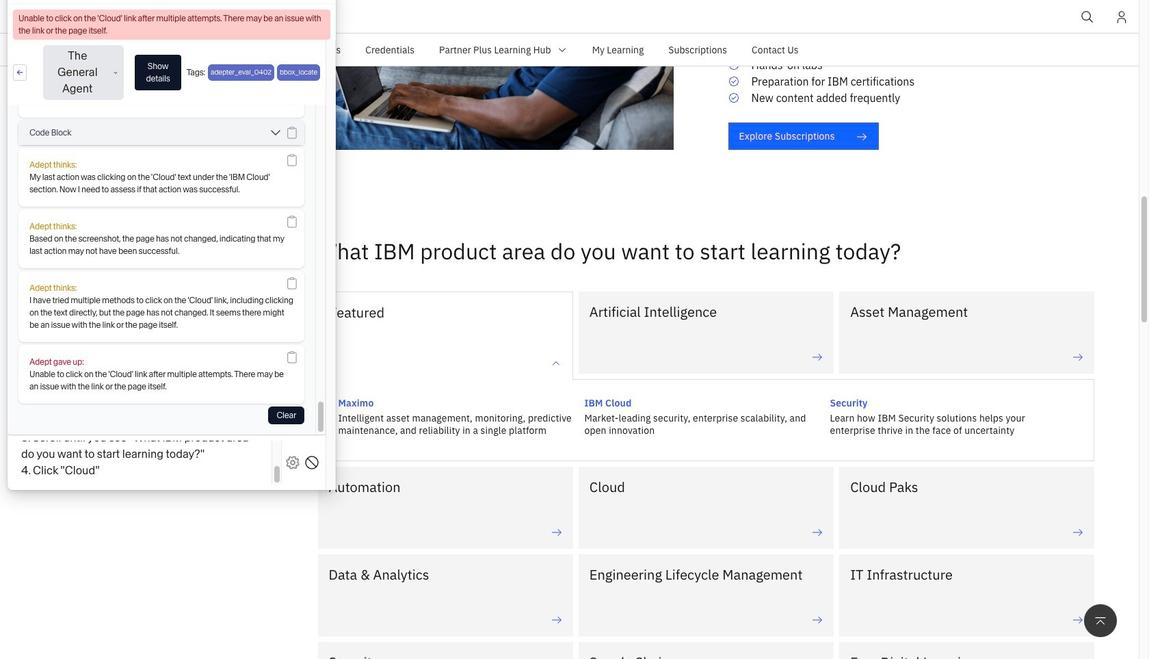 Task type: describe. For each thing, give the bounding box(es) containing it.
notifications image
[[1116, 10, 1129, 24]]

partner plus learning hub image
[[557, 44, 568, 55]]

scroll to top image
[[1094, 614, 1108, 628]]



Task type: vqa. For each thing, say whether or not it's contained in the screenshot.
Partner Plus Learning Hub icon
yes



Task type: locate. For each thing, give the bounding box(es) containing it.
search image
[[1081, 10, 1095, 24]]

ibm platform name element
[[0, 0, 1140, 39], [0, 34, 1140, 66], [92, 34, 1140, 66]]



